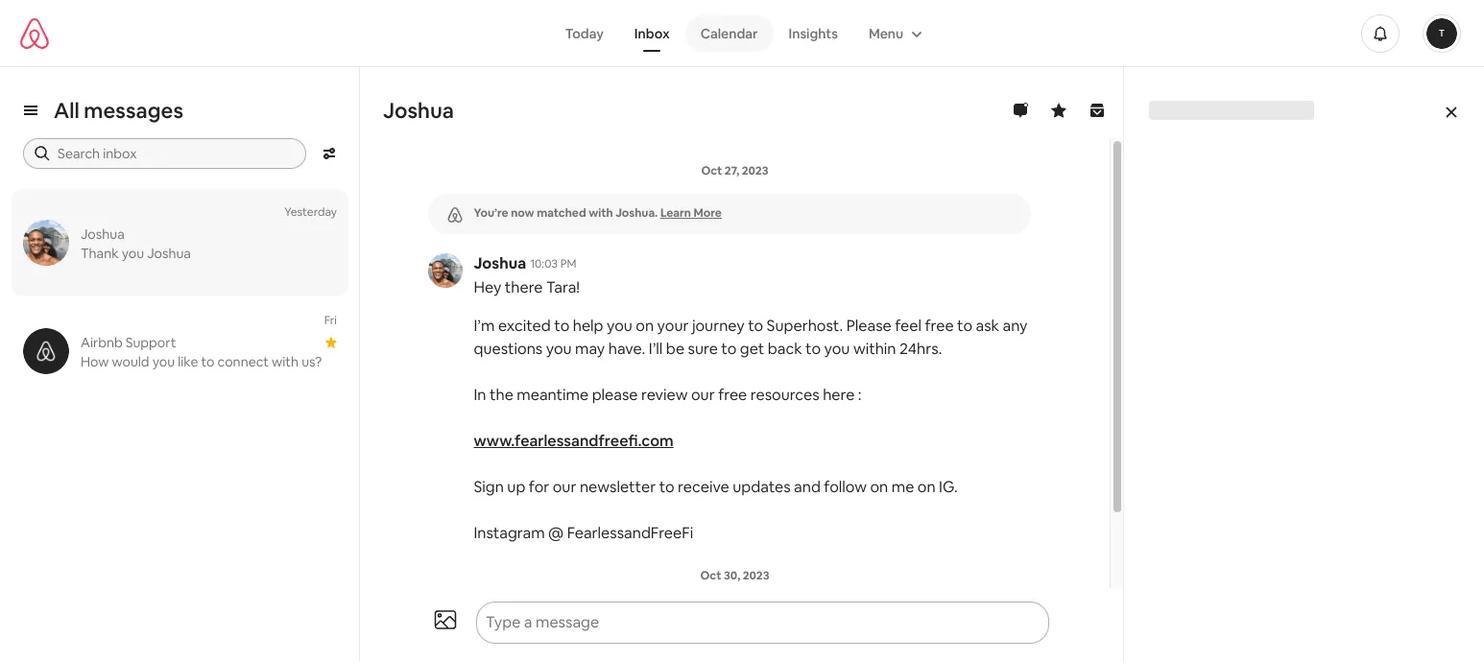Task type: describe. For each thing, give the bounding box(es) containing it.
meantime
[[517, 385, 589, 405]]

on inside i'm excited to help you on your journey to superhost. please feel free to ask any questions you may have. i'll be sure to get back to you within 24hrs.
[[636, 316, 654, 336]]

airbnb
[[81, 334, 123, 352]]

insights link
[[774, 15, 854, 51]]

instagram @ fearlessandfreefi
[[474, 523, 694, 544]]

ask
[[976, 316, 1000, 336]]

select to open user profile for joshua image
[[428, 254, 462, 288]]

connect
[[218, 353, 269, 371]]

sign up for our newsletter to receive updates and follow on me on ig.
[[474, 477, 958, 498]]

oct for oct 27, 2023
[[702, 163, 723, 179]]

to left receive
[[659, 477, 675, 498]]

matched
[[537, 206, 586, 221]]

me
[[892, 477, 915, 498]]

@
[[549, 523, 564, 544]]

joshua image
[[23, 220, 69, 266]]

up
[[507, 477, 526, 498]]

2023 for oct 27, 2023
[[742, 163, 769, 179]]

you down support
[[152, 353, 175, 371]]

calendar
[[701, 24, 758, 42]]

feel
[[895, 316, 922, 336]]

1 horizontal spatial on
[[871, 477, 889, 498]]

superhost.
[[767, 316, 843, 336]]

fri
[[324, 313, 337, 328]]

newsletter
[[580, 477, 656, 498]]

excited
[[498, 316, 551, 336]]

0 horizontal spatial with
[[272, 353, 299, 371]]

updates
[[733, 477, 791, 498]]

star image
[[326, 337, 337, 349]]

in
[[474, 385, 486, 405]]

get
[[740, 339, 765, 359]]

you inside yesterday joshua thank you joshua
[[122, 245, 144, 262]]

sign
[[474, 477, 504, 498]]

please
[[847, 316, 892, 336]]

learn
[[661, 206, 691, 221]]

may
[[575, 339, 605, 359]]

tara!
[[547, 278, 580, 298]]

questions
[[474, 339, 543, 359]]

inbox link
[[619, 15, 685, 51]]

with inside group
[[589, 206, 613, 221]]

how would you like to connect with us?
[[81, 353, 322, 371]]

you're now matched with joshua. learn more
[[474, 206, 722, 221]]

all messages heading
[[54, 97, 183, 124]]

joshua inside joshua 10:03 pm hey there tara!
[[474, 254, 526, 274]]

for
[[529, 477, 550, 498]]

oct 30, 2023
[[701, 569, 770, 584]]

1 vertical spatial free
[[719, 385, 748, 405]]

sure
[[688, 339, 718, 359]]

i'll
[[649, 339, 663, 359]]

to left ask
[[958, 316, 973, 336]]

30,
[[724, 569, 741, 584]]

review
[[642, 385, 688, 405]]

www.fearlessandfreefi.com link
[[474, 431, 674, 451]]

Type a message text field
[[478, 604, 1013, 643]]

within
[[854, 339, 897, 359]]

thank
[[81, 245, 119, 262]]

your
[[658, 316, 689, 336]]

menu button
[[854, 15, 935, 51]]

joshua button
[[474, 254, 526, 275]]

like
[[178, 353, 198, 371]]

pm
[[561, 256, 577, 272]]

have.
[[609, 339, 646, 359]]

10:03
[[530, 256, 558, 272]]



Task type: locate. For each thing, give the bounding box(es) containing it.
our right review
[[692, 385, 715, 405]]

our
[[692, 385, 715, 405], [553, 477, 577, 498]]

1 horizontal spatial free
[[925, 316, 954, 336]]

1 vertical spatial our
[[553, 477, 577, 498]]

0 vertical spatial free
[[925, 316, 954, 336]]

and
[[794, 477, 821, 498]]

oct left 27,
[[702, 163, 723, 179]]

2 horizontal spatial on
[[918, 477, 936, 498]]

learn more link
[[661, 206, 722, 221]]

i'm excited to help you on your journey to superhost. please feel free to ask any questions you may have. i'll be sure to get back to you within 24hrs.
[[474, 316, 1028, 359]]

there
[[505, 278, 543, 298]]

to
[[554, 316, 570, 336], [748, 316, 764, 336], [958, 316, 973, 336], [722, 339, 737, 359], [806, 339, 821, 359], [201, 353, 215, 371], [659, 477, 675, 498]]

yesterday
[[284, 205, 337, 220]]

2023 for oct 30, 2023
[[743, 569, 770, 584]]

any
[[1003, 316, 1028, 336]]

inbox
[[635, 24, 670, 42]]

yesterday joshua thank you joshua
[[81, 205, 337, 262]]

now
[[511, 206, 535, 221]]

instagram
[[474, 523, 545, 544]]

journey
[[692, 316, 745, 336]]

oct inside group
[[702, 163, 723, 179]]

27,
[[725, 163, 740, 179]]

conversation with joshua heading
[[383, 97, 979, 124]]

0 horizontal spatial free
[[719, 385, 748, 405]]

with left us?
[[272, 353, 299, 371]]

0 vertical spatial 2023
[[742, 163, 769, 179]]

joshua
[[383, 97, 454, 124], [81, 226, 125, 243], [147, 245, 191, 262], [474, 254, 526, 274]]

back
[[768, 339, 803, 359]]

in the meantime please review our free resources here :
[[474, 385, 862, 405]]

please
[[592, 385, 638, 405]]

0 horizontal spatial on
[[636, 316, 654, 336]]

2023 inside group
[[742, 163, 769, 179]]

you left the may
[[546, 339, 572, 359]]

0 vertical spatial with
[[589, 206, 613, 221]]

to left help
[[554, 316, 570, 336]]

2023 right 30,
[[743, 569, 770, 584]]

oct 27, 2023
[[702, 163, 769, 179]]

receive
[[678, 477, 730, 498]]

on left me
[[871, 477, 889, 498]]

to right like
[[201, 353, 215, 371]]

airbnb service says you're now matched with joshua.. sent oct 27, 2023, 11:07 am group
[[407, 140, 1064, 234]]

you right "thank"
[[122, 245, 144, 262]]

you
[[122, 245, 144, 262], [607, 316, 633, 336], [546, 339, 572, 359], [825, 339, 850, 359], [152, 353, 175, 371]]

:
[[858, 385, 862, 405]]

fearlessandfreefi
[[567, 523, 694, 544]]

on
[[636, 316, 654, 336], [871, 477, 889, 498], [918, 477, 936, 498]]

with left joshua.
[[589, 206, 613, 221]]

all
[[54, 97, 79, 124]]

i'm
[[474, 316, 495, 336]]

1 vertical spatial 2023
[[743, 569, 770, 584]]

www.fearlessandfreefi.com
[[474, 431, 674, 451]]

today
[[565, 24, 604, 42]]

joshua image
[[23, 220, 69, 266]]

2023
[[742, 163, 769, 179], [743, 569, 770, 584]]

hey
[[474, 278, 502, 298]]

to up "get"
[[748, 316, 764, 336]]

calendar link
[[685, 15, 774, 51]]

here
[[823, 385, 855, 405]]

to down superhost.
[[806, 339, 821, 359]]

insights
[[789, 24, 838, 42]]

support
[[126, 334, 176, 352]]

messages
[[84, 97, 183, 124]]

oct
[[702, 163, 723, 179], [701, 569, 722, 584]]

joshua.
[[616, 206, 658, 221]]

free inside i'm excited to help you on your journey to superhost. please feel free to ask any questions you may have. i'll be sure to get back to you within 24hrs.
[[925, 316, 954, 336]]

today link
[[550, 15, 619, 51]]

main navigation menu image
[[1427, 18, 1458, 49]]

24hrs.
[[900, 339, 943, 359]]

ig.
[[939, 477, 958, 498]]

airbnb support
[[81, 334, 176, 352]]

all messages
[[54, 97, 183, 124]]

the
[[490, 385, 514, 405]]

1 horizontal spatial our
[[692, 385, 715, 405]]

help
[[573, 316, 604, 336]]

oct left 30,
[[701, 569, 722, 584]]

0 vertical spatial our
[[692, 385, 715, 405]]

free down "get"
[[719, 385, 748, 405]]

you up have.
[[607, 316, 633, 336]]

you left within
[[825, 339, 850, 359]]

1 vertical spatial with
[[272, 353, 299, 371]]

free up 24hrs.
[[925, 316, 954, 336]]

menu
[[869, 24, 904, 42]]

resources
[[751, 385, 820, 405]]

more
[[694, 206, 722, 221]]

to left "get"
[[722, 339, 737, 359]]

on up i'll
[[636, 316, 654, 336]]

free
[[925, 316, 954, 336], [719, 385, 748, 405]]

1 vertical spatial oct
[[701, 569, 722, 584]]

follow
[[824, 477, 867, 498]]

us?
[[302, 353, 322, 371]]

2023 right 27,
[[742, 163, 769, 179]]

oct for oct 30, 2023
[[701, 569, 722, 584]]

you're
[[474, 206, 509, 221]]

on left ig.
[[918, 477, 936, 498]]

our right for
[[553, 477, 577, 498]]

how
[[81, 353, 109, 371]]

joshua 10:03 pm hey there tara!
[[474, 254, 580, 298]]

0 horizontal spatial our
[[553, 477, 577, 498]]

would
[[112, 353, 149, 371]]

airbnb support image
[[23, 328, 69, 375], [23, 328, 69, 375]]

with
[[589, 206, 613, 221], [272, 353, 299, 371]]

0 vertical spatial oct
[[702, 163, 723, 179]]

select to open user profile for joshua image
[[428, 254, 462, 288]]

be
[[666, 339, 685, 359]]

Search text field
[[58, 144, 293, 163]]

1 horizontal spatial with
[[589, 206, 613, 221]]



Task type: vqa. For each thing, say whether or not it's contained in the screenshot.
Dec to the bottom
no



